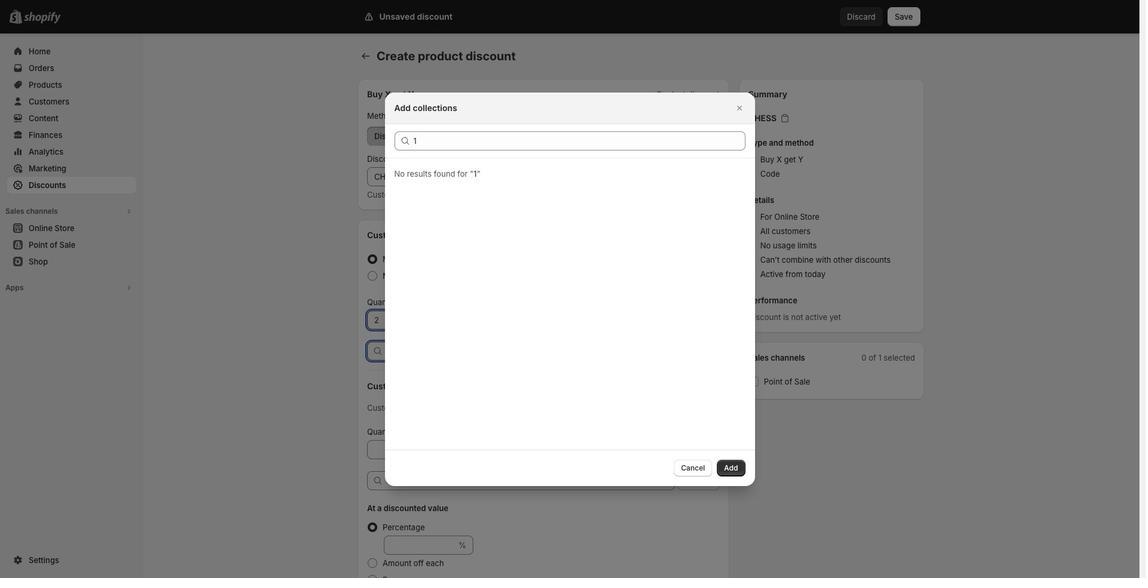 Task type: describe. For each thing, give the bounding box(es) containing it.
Search collections text field
[[414, 131, 746, 150]]



Task type: locate. For each thing, give the bounding box(es) containing it.
shopify image
[[24, 12, 61, 24]]

dialog
[[0, 92, 1140, 486]]



Task type: vqa. For each thing, say whether or not it's contained in the screenshot.
calculated for Calculated
no



